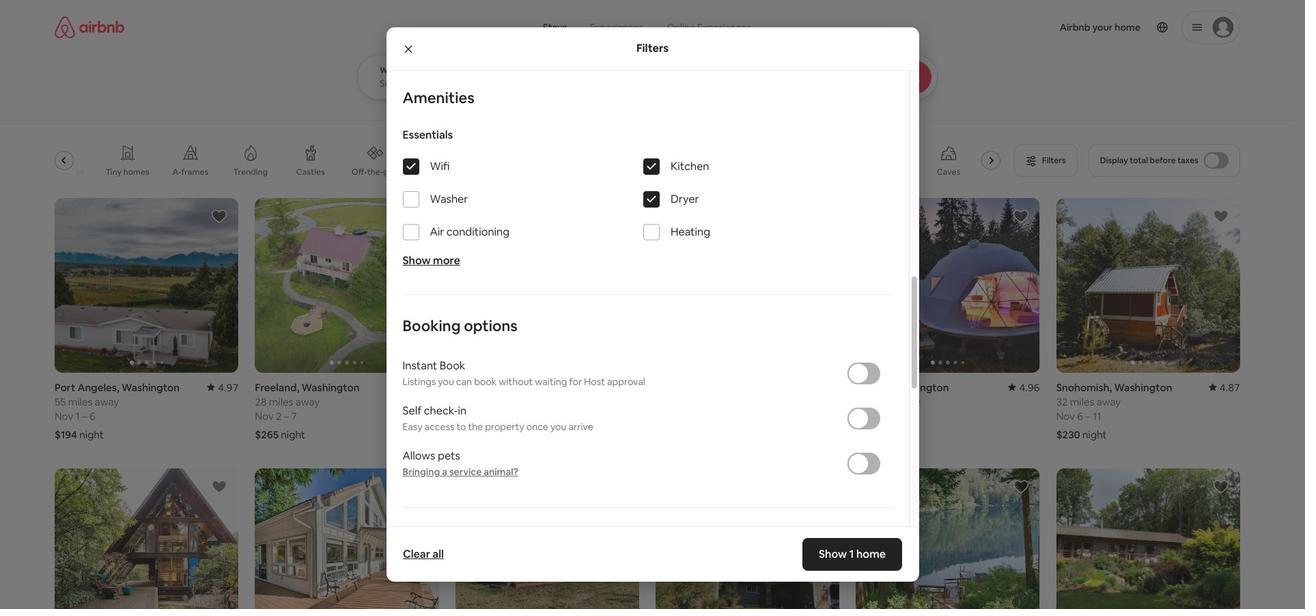 Task type: locate. For each thing, give the bounding box(es) containing it.
– down angeles,
[[82, 410, 87, 423]]

animal?
[[484, 466, 518, 478]]

domes
[[634, 167, 662, 178]]

woodinville, washington 13 miles away nov 3 – 8 $285 night
[[455, 381, 574, 441]]

miles down snohomish,
[[1070, 395, 1094, 408]]

4.87 out of 5 average rating image
[[1209, 381, 1240, 394]]

waiting
[[535, 376, 567, 388]]

nov left 2
[[255, 410, 274, 423]]

night for $285
[[481, 428, 505, 441]]

– inside woodinville, washington 13 miles away nov 3 – 8 $285 night
[[484, 410, 489, 423]]

3 night from the left
[[481, 428, 505, 441]]

self check-in easy access to the property once you arrive
[[403, 404, 593, 433]]

– inside snohomish, washington 32 miles away nov 6 – 11 $230 night
[[1085, 410, 1090, 423]]

30
[[898, 410, 910, 423]]

$230
[[1056, 428, 1080, 441]]

1 washington from the left
[[122, 381, 180, 394]]

3 away from the left
[[897, 395, 921, 408]]

0 horizontal spatial 5.0 out of 5 average rating image
[[413, 381, 439, 394]]

online
[[667, 21, 695, 33]]

miles
[[68, 395, 93, 408], [269, 395, 293, 408], [870, 395, 894, 408], [468, 395, 492, 408], [1070, 395, 1094, 408]]

away inside sultan, washington 34 miles away dec 25 – 30 $485
[[897, 395, 921, 408]]

1
[[76, 410, 80, 423], [850, 547, 854, 561]]

1 – from the left
[[82, 410, 87, 423]]

1 nov from the left
[[55, 410, 73, 423]]

snohomish,
[[1056, 381, 1112, 394]]

national parks
[[29, 166, 84, 177]]

washington for $265
[[301, 381, 360, 394]]

– left 11
[[1085, 410, 1090, 423]]

0 horizontal spatial 5.0
[[424, 381, 439, 394]]

1 horizontal spatial show
[[819, 547, 847, 561]]

nov down 55
[[55, 410, 73, 423]]

night
[[79, 428, 104, 441], [281, 428, 305, 441], [481, 428, 505, 441], [1082, 428, 1107, 441]]

miles inside port angeles, washington 55 miles away nov 1 – 6 $194 night
[[68, 395, 93, 408]]

5.0 out of 5 average rating image right host
[[614, 381, 639, 394]]

host
[[584, 376, 605, 388]]

add to wishlist: sultan, washington image
[[1013, 208, 1029, 225]]

washington inside snohomish, washington 32 miles away nov 6 – 11 $230 night
[[1114, 381, 1172, 394]]

experiences up filters
[[590, 21, 643, 33]]

night down 8
[[481, 428, 505, 441]]

nov inside 'freeland, washington 28 miles away nov 2 – 7 $265 night'
[[255, 410, 274, 423]]

34
[[856, 395, 868, 408]]

experiences
[[590, 21, 643, 33], [697, 21, 751, 33]]

1 5.0 out of 5 average rating image from the left
[[413, 381, 439, 394]]

nov down 32
[[1056, 410, 1075, 423]]

stays button
[[532, 14, 578, 41]]

6 down angeles,
[[89, 410, 95, 423]]

miles inside sultan, washington 34 miles away dec 25 – 30 $485
[[870, 395, 894, 408]]

show left home
[[819, 547, 847, 561]]

away for $285
[[494, 395, 518, 408]]

miles inside 'freeland, washington 28 miles away nov 2 – 7 $265 night'
[[269, 395, 293, 408]]

0 vertical spatial 1
[[76, 410, 80, 423]]

allows pets bringing a service animal?
[[403, 449, 518, 478]]

miles for $285
[[468, 395, 492, 408]]

0 horizontal spatial show
[[403, 254, 431, 268]]

4 miles from the left
[[468, 395, 492, 408]]

away inside woodinville, washington 13 miles away nov 3 – 8 $285 night
[[494, 395, 518, 408]]

booking options
[[403, 316, 518, 335]]

4 nov from the left
[[1056, 410, 1075, 423]]

3 miles from the left
[[870, 395, 894, 408]]

1 6 from the left
[[89, 410, 95, 423]]

miles inside woodinville, washington 13 miles away nov 3 – 8 $285 night
[[468, 395, 492, 408]]

1 5.0 from the left
[[424, 381, 439, 394]]

– inside port angeles, washington 55 miles away nov 1 – 6 $194 night
[[82, 410, 87, 423]]

– right 3
[[484, 410, 489, 423]]

air conditioning
[[430, 225, 510, 239]]

4 – from the left
[[484, 410, 489, 423]]

the
[[468, 421, 483, 433]]

add to wishlist: brinnon, washington image
[[412, 479, 428, 495]]

1 miles from the left
[[68, 395, 93, 408]]

miles right 55
[[68, 395, 93, 408]]

show 1 home link
[[803, 538, 902, 571]]

woodinville,
[[455, 381, 514, 394]]

2 – from the left
[[284, 410, 289, 423]]

4.87
[[1220, 381, 1240, 394]]

3 nov from the left
[[455, 410, 474, 423]]

$194
[[55, 428, 77, 441]]

5 – from the left
[[1085, 410, 1090, 423]]

profile element
[[784, 0, 1240, 55]]

self
[[403, 404, 422, 418]]

arrive
[[568, 421, 593, 433]]

1 night from the left
[[79, 428, 104, 441]]

0 vertical spatial show
[[403, 254, 431, 268]]

1 horizontal spatial 5.0
[[625, 381, 639, 394]]

nov inside snohomish, washington 32 miles away nov 6 – 11 $230 night
[[1056, 410, 1075, 423]]

away down angeles,
[[95, 395, 119, 408]]

5.0 out of 5 average rating image
[[413, 381, 439, 394], [614, 381, 639, 394]]

1 horizontal spatial experiences
[[697, 21, 751, 33]]

add to wishlist: freeland, washington image
[[412, 208, 428, 225]]

2 5.0 out of 5 average rating image from the left
[[614, 381, 639, 394]]

0 horizontal spatial you
[[438, 376, 454, 388]]

3 washington from the left
[[891, 381, 949, 394]]

3 – from the left
[[891, 410, 896, 423]]

night inside snohomish, washington 32 miles away nov 6 – 11 $230 night
[[1082, 428, 1107, 441]]

2 5.0 from the left
[[625, 381, 639, 394]]

online experiences link
[[655, 14, 763, 41]]

washington inside 'freeland, washington 28 miles away nov 2 – 7 $265 night'
[[301, 381, 360, 394]]

5 washington from the left
[[1114, 381, 1172, 394]]

total
[[1130, 155, 1148, 166]]

nov left 3
[[455, 410, 474, 423]]

– inside 'freeland, washington 28 miles away nov 2 – 7 $265 night'
[[284, 410, 289, 423]]

miles inside snohomish, washington 32 miles away nov 6 – 11 $230 night
[[1070, 395, 1094, 408]]

access
[[425, 421, 454, 433]]

2 away from the left
[[296, 395, 320, 408]]

1 left home
[[850, 547, 854, 561]]

4 washington from the left
[[516, 381, 574, 394]]

snohomish, washington 32 miles away nov 6 – 11 $230 night
[[1056, 381, 1172, 441]]

$285
[[455, 428, 479, 441]]

nov for nov 2 – 7
[[255, 410, 274, 423]]

6 left 11
[[1077, 410, 1083, 423]]

you right once
[[550, 421, 566, 433]]

show
[[403, 254, 431, 268], [819, 547, 847, 561]]

grid
[[383, 166, 399, 177]]

miles up 2
[[269, 395, 293, 408]]

2 6 from the left
[[1077, 410, 1083, 423]]

away up 30
[[897, 395, 921, 408]]

tiny homes
[[106, 167, 149, 178]]

1 horizontal spatial 6
[[1077, 410, 1083, 423]]

nov
[[55, 410, 73, 423], [255, 410, 274, 423], [455, 410, 474, 423], [1056, 410, 1075, 423]]

miles up 3
[[468, 395, 492, 408]]

night right $194
[[79, 428, 104, 441]]

6
[[89, 410, 95, 423], [1077, 410, 1083, 423]]

2 miles from the left
[[269, 395, 293, 408]]

2 washington from the left
[[301, 381, 360, 394]]

away up 8
[[494, 395, 518, 408]]

washington inside port angeles, washington 55 miles away nov 1 – 6 $194 night
[[122, 381, 180, 394]]

home
[[857, 547, 886, 561]]

1 experiences from the left
[[590, 21, 643, 33]]

service
[[449, 466, 482, 478]]

display
[[1100, 155, 1128, 166]]

– left 7
[[284, 410, 289, 423]]

night down 7
[[281, 428, 305, 441]]

2
[[276, 410, 282, 423]]

you down book
[[438, 376, 454, 388]]

filters dialog
[[386, 27, 919, 609]]

a-
[[172, 167, 181, 178]]

1 horizontal spatial you
[[550, 421, 566, 433]]

show left more
[[403, 254, 431, 268]]

experiences right online
[[697, 21, 751, 33]]

away for $265
[[296, 395, 320, 408]]

amazing pools
[[421, 167, 478, 178]]

night inside 'freeland, washington 28 miles away nov 2 – 7 $265 night'
[[281, 428, 305, 441]]

frames
[[181, 167, 208, 178]]

bringing
[[403, 466, 440, 478]]

add to wishlist: enumclaw, washington image
[[1013, 479, 1029, 495]]

1 horizontal spatial 1
[[850, 547, 854, 561]]

away inside 'freeland, washington 28 miles away nov 2 – 7 $265 night'
[[296, 395, 320, 408]]

you
[[438, 376, 454, 388], [550, 421, 566, 433]]

5.0 out of 5 average rating image for freeland, washington 28 miles away nov 2 – 7 $265 night
[[413, 381, 439, 394]]

5.0 right host
[[625, 381, 639, 394]]

you inside self check-in easy access to the property once you arrive
[[550, 421, 566, 433]]

show for show more
[[403, 254, 431, 268]]

night down 11
[[1082, 428, 1107, 441]]

2 nov from the left
[[255, 410, 274, 423]]

angeles,
[[78, 381, 119, 394]]

5 away from the left
[[1097, 395, 1121, 408]]

$485
[[856, 428, 880, 441]]

0 vertical spatial you
[[438, 376, 454, 388]]

night inside woodinville, washington 13 miles away nov 3 – 8 $285 night
[[481, 428, 505, 441]]

None search field
[[357, 0, 975, 100]]

can
[[456, 376, 472, 388]]

clear all
[[403, 547, 443, 561]]

5 miles from the left
[[1070, 395, 1094, 408]]

4 night from the left
[[1082, 428, 1107, 441]]

display total before taxes
[[1100, 155, 1199, 166]]

2 night from the left
[[281, 428, 305, 441]]

25
[[877, 410, 889, 423]]

5.0 down instant
[[424, 381, 439, 394]]

freeland,
[[255, 381, 299, 394]]

bringing a service animal? button
[[403, 466, 518, 478]]

once
[[526, 421, 548, 433]]

more
[[433, 254, 460, 268]]

– right the 25
[[891, 410, 896, 423]]

away up 7
[[296, 395, 320, 408]]

0 horizontal spatial 1
[[76, 410, 80, 423]]

pools
[[456, 167, 478, 178]]

group
[[29, 134, 1006, 187], [55, 198, 239, 373], [255, 198, 439, 373], [455, 198, 639, 373], [656, 198, 840, 373], [856, 198, 1040, 373], [1056, 198, 1240, 373], [55, 468, 239, 609], [255, 468, 439, 609], [455, 468, 639, 609], [656, 468, 840, 609], [856, 468, 1040, 609], [1056, 468, 1240, 609], [386, 508, 909, 609]]

away up 11
[[1097, 395, 1121, 408]]

– for $285
[[484, 410, 489, 423]]

nov inside woodinville, washington 13 miles away nov 3 – 8 $285 night
[[455, 410, 474, 423]]

approval
[[607, 376, 645, 388]]

5.0 out of 5 average rating image down instant
[[413, 381, 439, 394]]

0 horizontal spatial 6
[[89, 410, 95, 423]]

booking
[[403, 316, 461, 335]]

0 horizontal spatial experiences
[[590, 21, 643, 33]]

4 away from the left
[[494, 395, 518, 408]]

miles up the 25
[[870, 395, 894, 408]]

1 vertical spatial you
[[550, 421, 566, 433]]

1 vertical spatial show
[[819, 547, 847, 561]]

washington for $230
[[1114, 381, 1172, 394]]

$265
[[255, 428, 279, 441]]

check-
[[424, 404, 458, 418]]

1 up $194
[[76, 410, 80, 423]]

experiences button
[[578, 14, 655, 41]]

night for $265
[[281, 428, 305, 441]]

washington inside woodinville, washington 13 miles away nov 3 – 8 $285 night
[[516, 381, 574, 394]]

1 away from the left
[[95, 395, 119, 408]]

– for $265
[[284, 410, 289, 423]]

4.96 out of 5 average rating image
[[1008, 381, 1040, 394]]

away inside snohomish, washington 32 miles away nov 6 – 11 $230 night
[[1097, 395, 1121, 408]]

1 horizontal spatial 5.0 out of 5 average rating image
[[614, 381, 639, 394]]

1 vertical spatial 1
[[850, 547, 854, 561]]



Task type: vqa. For each thing, say whether or not it's contained in the screenshot.


Task type: describe. For each thing, give the bounding box(es) containing it.
tiny
[[106, 167, 122, 178]]

add to wishlist: seattle, washington image
[[211, 479, 228, 495]]

5.0 for woodinville, washington 13 miles away nov 3 – 8 $285 night
[[625, 381, 639, 394]]

washington inside sultan, washington 34 miles away dec 25 – 30 $485
[[891, 381, 949, 394]]

online experiences
[[667, 21, 751, 33]]

sultan, washington 34 miles away dec 25 – 30 $485
[[856, 381, 949, 441]]

skiing
[[697, 167, 720, 178]]

show 1 home
[[819, 547, 886, 561]]

5.0 for freeland, washington 28 miles away nov 2 – 7 $265 night
[[424, 381, 439, 394]]

clear
[[403, 547, 430, 561]]

national
[[29, 166, 61, 177]]

allows
[[403, 449, 435, 463]]

washington for $285
[[516, 381, 574, 394]]

the-
[[367, 166, 383, 177]]

a
[[442, 466, 447, 478]]

for
[[569, 376, 582, 388]]

essentials
[[403, 128, 453, 142]]

none search field containing stays
[[357, 0, 975, 100]]

stays tab panel
[[357, 55, 975, 100]]

listings
[[403, 376, 436, 388]]

kitchen
[[671, 159, 709, 174]]

book
[[440, 359, 465, 373]]

miles for $265
[[269, 395, 293, 408]]

3
[[476, 410, 482, 423]]

2 experiences from the left
[[697, 21, 751, 33]]

add to wishlist: port angeles, washington image
[[211, 208, 228, 225]]

4.97 out of 5 average rating image
[[207, 381, 239, 394]]

lakefront
[[870, 167, 907, 178]]

all
[[432, 547, 443, 561]]

where
[[380, 65, 406, 76]]

miles for $230
[[1070, 395, 1094, 408]]

sultan,
[[856, 381, 889, 394]]

away inside port angeles, washington 55 miles away nov 1 – 6 $194 night
[[95, 395, 119, 408]]

instant book listings you can book without waiting for host approval
[[403, 359, 645, 388]]

32
[[1056, 395, 1068, 408]]

28
[[255, 395, 267, 408]]

6 inside port angeles, washington 55 miles away nov 1 – 6 $194 night
[[89, 410, 95, 423]]

– for $230
[[1085, 410, 1090, 423]]

1 inside port angeles, washington 55 miles away nov 1 – 6 $194 night
[[76, 410, 80, 423]]

without
[[499, 376, 533, 388]]

add to wishlist: quilcene, washington image
[[1213, 479, 1229, 495]]

group containing national parks
[[29, 134, 1006, 187]]

castles
[[296, 167, 325, 178]]

to
[[456, 421, 466, 433]]

amazing
[[421, 167, 455, 178]]

port angeles, washington 55 miles away nov 1 – 6 $194 night
[[55, 381, 180, 441]]

amenities
[[403, 88, 474, 107]]

homes
[[123, 167, 149, 178]]

night for $230
[[1082, 428, 1107, 441]]

before
[[1150, 155, 1176, 166]]

add to wishlist: snohomish, washington image
[[1213, 208, 1229, 225]]

taxes
[[1177, 155, 1199, 166]]

caves
[[937, 167, 960, 178]]

washer
[[430, 192, 468, 206]]

dryer
[[671, 192, 699, 206]]

easy
[[403, 421, 422, 433]]

group inside filters dialog
[[386, 508, 909, 609]]

55
[[55, 395, 66, 408]]

nov for nov 6 – 11
[[1056, 410, 1075, 423]]

options
[[464, 316, 518, 335]]

what can we help you find? tab list
[[532, 14, 655, 41]]

5.0 out of 5 average rating image for woodinville, washington 13 miles away nov 3 – 8 $285 night
[[614, 381, 639, 394]]

8
[[492, 410, 498, 423]]

parks
[[62, 166, 84, 177]]

nov for nov 3 – 8
[[455, 410, 474, 423]]

dec
[[856, 410, 875, 423]]

property
[[485, 421, 524, 433]]

you inside instant book listings you can book without waiting for host approval
[[438, 376, 454, 388]]

pets
[[438, 449, 460, 463]]

night inside port angeles, washington 55 miles away nov 1 – 6 $194 night
[[79, 428, 104, 441]]

show more
[[403, 254, 460, 268]]

heating
[[671, 225, 710, 239]]

nov inside port angeles, washington 55 miles away nov 1 – 6 $194 night
[[55, 410, 73, 423]]

conditioning
[[447, 225, 510, 239]]

book
[[474, 376, 497, 388]]

– inside sultan, washington 34 miles away dec 25 – 30 $485
[[891, 410, 896, 423]]

6 inside snohomish, washington 32 miles away nov 6 – 11 $230 night
[[1077, 410, 1083, 423]]

4.96
[[1019, 381, 1040, 394]]

11
[[1093, 410, 1101, 423]]

13
[[455, 395, 465, 408]]

Where field
[[380, 77, 558, 89]]

display total before taxes button
[[1088, 144, 1240, 177]]

stays
[[543, 21, 567, 33]]

away for $230
[[1097, 395, 1121, 408]]

freeland, washington 28 miles away nov 2 – 7 $265 night
[[255, 381, 360, 441]]

port
[[55, 381, 75, 394]]

7
[[291, 410, 297, 423]]

1 inside filters dialog
[[850, 547, 854, 561]]

off-the-grid
[[352, 166, 399, 177]]

off-
[[352, 166, 367, 177]]

experiences inside button
[[590, 21, 643, 33]]

air
[[430, 225, 444, 239]]

wifi
[[430, 159, 450, 174]]

show for show 1 home
[[819, 547, 847, 561]]

clear all button
[[396, 541, 450, 568]]

trending
[[233, 167, 268, 178]]

4.97
[[218, 381, 239, 394]]

show more button
[[403, 254, 460, 268]]



